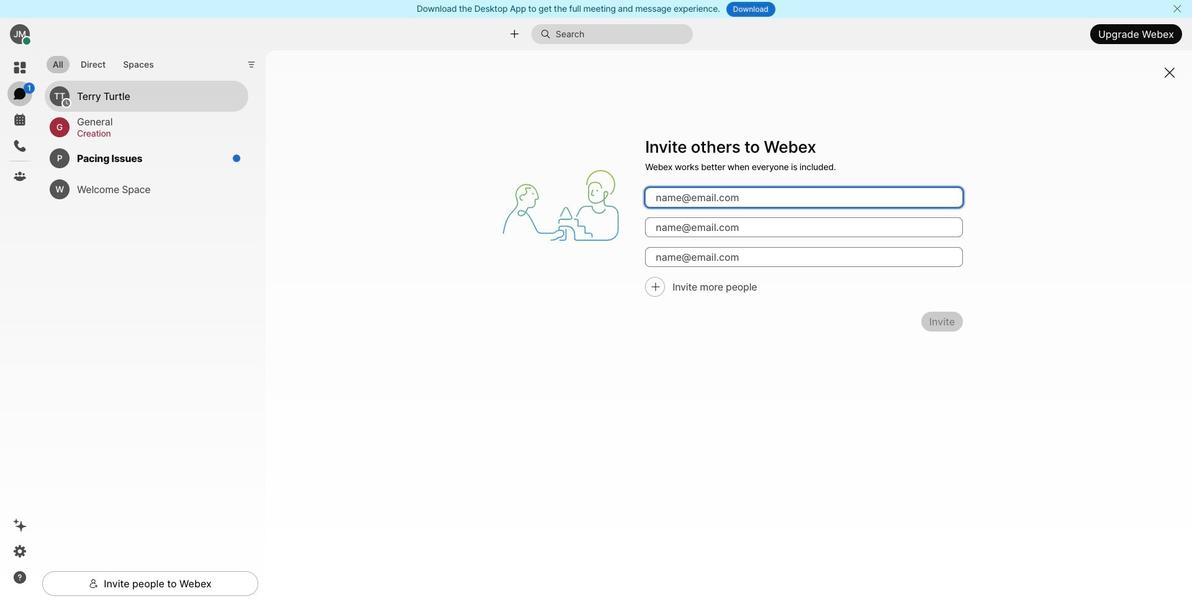 Task type: locate. For each thing, give the bounding box(es) containing it.
0 vertical spatial name@email.com email field
[[646, 188, 964, 208]]

navigation
[[0, 50, 40, 601]]

general list item
[[45, 112, 248, 143]]

2 name@email.com email field from the top
[[646, 218, 964, 238]]

2 vertical spatial name@email.com email field
[[646, 248, 964, 267]]

pacing issues, new messages list item
[[45, 143, 248, 174]]

tab list
[[43, 49, 163, 77]]

cancel_16 image
[[1173, 4, 1183, 14]]

1 name@email.com email field from the top
[[646, 188, 964, 208]]

1 vertical spatial name@email.com email field
[[646, 218, 964, 238]]

name@email.com email field
[[646, 188, 964, 208], [646, 218, 964, 238], [646, 248, 964, 267]]



Task type: describe. For each thing, give the bounding box(es) containing it.
3 name@email.com email field from the top
[[646, 248, 964, 267]]

creation element
[[77, 127, 234, 140]]

invite others to webex image
[[492, 136, 631, 275]]

terry turtle list item
[[45, 81, 248, 112]]

welcome space list item
[[45, 174, 248, 205]]

webex tab list
[[7, 55, 35, 189]]

new messages image
[[232, 154, 241, 163]]



Task type: vqa. For each thing, say whether or not it's contained in the screenshot.
the bottom Name@Email.Com email field
yes



